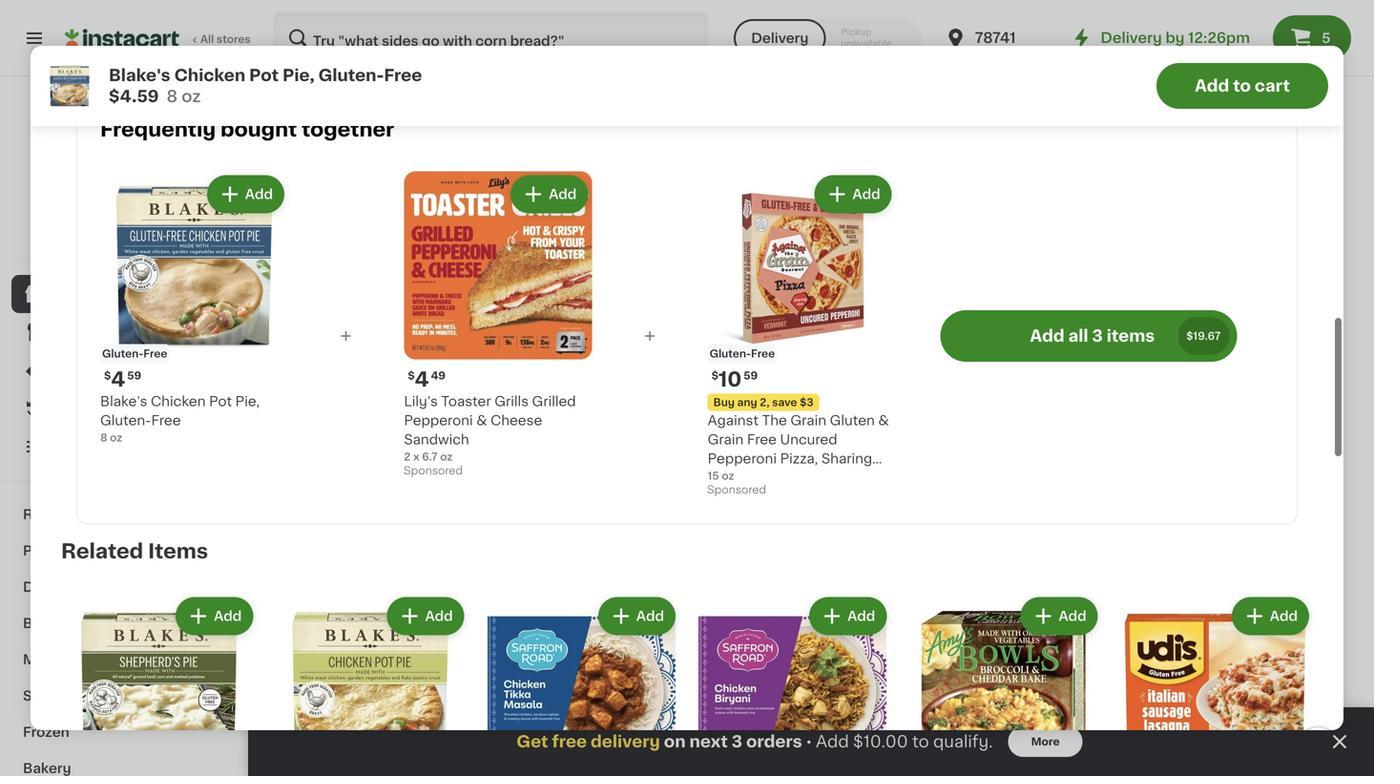 Task type: describe. For each thing, give the bounding box(es) containing it.
h-e-b value pack natural boneless skinless chicken breasts
[[286, 39, 403, 109]]

11 oz
[[272, 39, 296, 49]]

5 inside 5 button
[[1322, 32, 1331, 45]]

meat & seafood
[[23, 653, 134, 666]]

2 horizontal spatial 8
[[475, 13, 489, 33]]

add inside treatment tracker modal dialog
[[816, 734, 849, 750]]

against the grain gluten & grain free uncured pepperoni pizza, sharing size inside button
[[484, 1, 679, 53]]

sandwich
[[404, 433, 469, 447]]

grain up organic
[[484, 20, 520, 33]]

blake's for 8
[[100, 395, 147, 408]]

buy any 3, save $2.50 button
[[819, 519, 981, 552]]

prices
[[155, 212, 188, 223]]

99
[[854, 14, 869, 25]]

lists
[[53, 440, 86, 453]]

cheese inside against the grain gluten & grain free three cheese pizza, sharing size, nut free
[[809, 20, 861, 33]]

free down 99
[[853, 39, 883, 53]]

pot for 8
[[249, 67, 279, 84]]

8 inside blake's chicken pot pie, gluten-free 8 oz
[[100, 433, 107, 443]]

e- inside 9 h-e-b 80% lean/20% fat ground turkey 48 oz
[[1191, 39, 1205, 52]]

against the grain gluten & grain free three cheese pizza, sharing size, nut free
[[695, 1, 883, 53]]

seasoned
[[1055, 58, 1122, 71]]

all stores link
[[65, 11, 252, 65]]

thighs
[[1055, 77, 1100, 90]]

93%/7%
[[876, 58, 931, 71]]

h-e-b boneless skinless seasoned chicken thighs for fajitas
[[997, 39, 1125, 109]]

frozen down 'digiorno'
[[819, 440, 864, 453]]

frozen left desserts
[[286, 603, 358, 623]]

bakery
[[23, 762, 71, 775]]

jennie-o turkey, ground, 93%/7%
[[819, 39, 934, 71]]

snacks
[[23, 689, 73, 703]]

related
[[61, 542, 143, 562]]

6.7
[[422, 452, 438, 462]]

buy it again
[[53, 402, 134, 415]]

gluten-free for 4
[[102, 349, 168, 359]]

10 for $ 10 59
[[719, 370, 742, 390]]

related items
[[61, 542, 208, 562]]

shop
[[53, 287, 89, 301]]

$ 10 59
[[712, 370, 758, 390]]

alfredo
[[1174, 459, 1223, 472]]

pizza, for against the grain gluten & grain free three cheese pizza, sharing size, nut free button
[[695, 39, 733, 53]]

ground inside h-e-b 93/7 lean ground turkey
[[642, 58, 692, 71]]

enchilada
[[522, 440, 588, 453]]

the for against the grain gluten & grain free uncured pepperoni pizza, sharing size button
[[538, 1, 563, 14]]

frequently bought together
[[100, 120, 394, 140]]

pie, for blake's chicken pot pie, gluten-free $4.59 8 oz
[[283, 67, 315, 84]]

19 for 8
[[491, 14, 503, 25]]

lean/20%
[[1252, 39, 1319, 52]]

frozen inside the zatarain's frozen blackened chicken alfredo
[[1242, 421, 1287, 434]]

qualify.
[[934, 734, 993, 750]]

chicken inside blake's chicken pot pie, gluten-free $4.59 8 oz
[[174, 67, 246, 84]]

free
[[552, 734, 587, 750]]

treatment tracker modal dialog
[[248, 707, 1375, 776]]

chicken inside 'h-e-b boneless skinless seasoned chicken thighs for fajitas'
[[997, 77, 1052, 90]]

e- up higher than in-store prices link
[[118, 190, 133, 203]]

& left candy at the bottom left of page
[[76, 689, 87, 703]]

$ for $ 4 59
[[104, 371, 111, 381]]

e- for value
[[303, 39, 318, 52]]

blake's chicken pot pie, gluten-free 8 oz
[[100, 395, 260, 443]]

next
[[690, 734, 728, 750]]

to inside button
[[1234, 78, 1252, 94]]

frozen up bakery
[[23, 726, 69, 739]]

turkey inside h-e-b 93/7 lean ground turkey
[[695, 58, 740, 71]]

buy it again link
[[11, 390, 232, 428]]

pepperoni up 15 oz
[[708, 452, 777, 466]]

uncured inside button
[[556, 20, 613, 33]]

$ for $ 4 49
[[408, 371, 415, 381]]

entrees
[[363, 163, 445, 183]]

delivery by 12:26pm
[[1101, 31, 1251, 45]]

grilled
[[532, 395, 576, 408]]

$ 5 09
[[290, 13, 327, 33]]

gluten- for blake's chicken pot pie, gluten-free 8 oz
[[100, 414, 151, 427]]

1 vertical spatial stock
[[125, 58, 155, 68]]

skinless inside h-e-b value pack natural boneless skinless chicken breasts
[[286, 77, 341, 90]]

pizza, for against the grain gluten & grain free uncured pepperoni pizza, sharing size button
[[556, 39, 594, 53]]

oz inside amy's kitchen roasted poblano enchilada 9.15 oz
[[487, 458, 500, 469]]

5 for $ 5 19
[[652, 13, 666, 33]]

grain up 'three'
[[778, 1, 814, 14]]

13
[[830, 13, 852, 33]]

free up the $ 10 59
[[751, 349, 775, 359]]

higher than in-store prices
[[43, 212, 188, 223]]

against for against the grain gluten & grain free three cheese pizza, sharing size, nut free button
[[695, 1, 746, 14]]

bakery link
[[11, 750, 232, 776]]

pepperoni inside $ 10 digiorno frozen pizza - frozen pepperoni pizza - stuffed crust pizza
[[868, 440, 937, 453]]

boneless inside h-e-b value pack natural boneless skinless chicken breasts
[[338, 58, 400, 71]]

skinless inside 'h-e-b boneless skinless seasoned chicken thighs for fajitas'
[[997, 58, 1052, 71]]

french
[[714, 440, 760, 453]]

amy's
[[464, 421, 505, 434]]

turkey,
[[886, 39, 934, 52]]

1 horizontal spatial against the grain gluten & grain free uncured pepperoni pizza, sharing size
[[708, 414, 889, 485]]

more button
[[1009, 727, 1083, 757]]

gluten up stuffed at the right bottom of the page
[[830, 414, 875, 427]]

poblano
[[464, 440, 519, 453]]

$4.59
[[109, 88, 159, 105]]

toaster
[[441, 395, 491, 408]]

save for $3
[[772, 397, 798, 408]]

get
[[517, 734, 548, 750]]

$3
[[800, 397, 814, 408]]

$ 4 59
[[104, 370, 141, 390]]

against the grain gluten & grain free three cheese pizza, sharing size, nut free button
[[695, 0, 891, 71]]

/pkg
[[1055, 12, 1089, 27]]

candy
[[90, 689, 136, 703]]

78741 button
[[945, 11, 1059, 65]]

oz inside blake's chicken pot pie, gluten-free $4.59 8 oz
[[182, 88, 201, 105]]

beverages link
[[11, 605, 232, 642]]

gluten for against the grain gluten & grain free uncured pepperoni pizza, sharing size button
[[606, 1, 651, 14]]

$2.50
[[908, 522, 939, 532]]

59 for 10
[[744, 371, 758, 381]]

h-e-b 93/7 lean ground turkey
[[642, 39, 752, 71]]

view more button
[[1129, 594, 1230, 632]]

b for organic
[[495, 39, 505, 52]]

sharing for against the grain gluten & grain free three cheese pizza, sharing size, nut free button
[[736, 39, 787, 53]]

grain down $3 on the right bottom of the page
[[791, 414, 827, 427]]

delivery for delivery by 12:26pm
[[1101, 31, 1163, 45]]

guarantee
[[147, 232, 202, 242]]

1 vertical spatial many
[[80, 58, 110, 68]]

& up h-e-b 93/7 lean ground turkey
[[654, 1, 665, 14]]

zatarain's
[[1174, 421, 1239, 434]]

1 horizontal spatial 3
[[1093, 328, 1103, 344]]

pie, for blake's chicken pot pie, gluten-free
[[422, 421, 446, 434]]

chicken inside blake's chicken pot pie, gluten-free 8 oz
[[151, 395, 206, 408]]

2 horizontal spatial pizza,
[[781, 452, 818, 466]]

lists link
[[11, 428, 232, 466]]

eggs
[[78, 580, 112, 594]]

item carousel region containing frozen entrees
[[286, 154, 1337, 579]]

& left the "eggs" on the bottom
[[63, 580, 74, 594]]

gluten for against the grain gluten & grain free three cheese pizza, sharing size, nut free button
[[817, 1, 862, 14]]

$4.09 element
[[642, 393, 804, 418]]

3 inside treatment tracker modal dialog
[[732, 734, 743, 750]]

lily's
[[404, 395, 438, 408]]

frozen up crust
[[882, 421, 927, 434]]

pepperoni inside 'stouffer's frozen pizza - pepperoni french bread pizza'
[[642, 440, 711, 453]]

against for against the grain gluten & grain free uncured pepperoni pizza, sharing size button
[[484, 1, 535, 14]]

h-e-b link
[[80, 99, 164, 206]]

$9.39 element
[[1174, 393, 1337, 418]]

6
[[475, 395, 489, 415]]

10 for $ 10 digiorno frozen pizza - frozen pepperoni pizza - stuffed crust pizza
[[830, 395, 853, 415]]

gluten- up $ 4 59
[[102, 349, 143, 359]]

h- for seasoned
[[997, 39, 1013, 52]]

fajitas
[[997, 96, 1040, 109]]

100%
[[49, 232, 78, 242]]

1 horizontal spatial uncured
[[780, 433, 838, 447]]

gluten- up the $ 10 59
[[710, 349, 751, 359]]

5 for $ 5 09
[[297, 13, 311, 33]]

ground,
[[819, 58, 873, 71]]

item carousel region containing frozen desserts
[[286, 594, 1337, 776]]

grain up "93/7"
[[695, 20, 731, 33]]

$4.59 element
[[286, 393, 449, 418]]

gluten- for blake's chicken pot pie, gluten-free $4.59 8 oz
[[318, 67, 384, 84]]

deals
[[53, 364, 93, 377]]

oz inside 9 h-e-b 80% lean/20% fat ground turkey 48 oz
[[1191, 76, 1204, 87]]

grills
[[495, 395, 529, 408]]

9 for oz
[[61, 39, 68, 49]]

10 inside $10.06 per package (estimated) element
[[1007, 13, 1031, 33]]

view
[[1137, 606, 1170, 620]]

add to cart button
[[1157, 63, 1329, 109]]

add button inside product group
[[547, 229, 621, 263]]

pepperoni down $ 8 19
[[484, 39, 553, 53]]

oz inside blake's chicken pot pie, gluten-free 8 oz
[[110, 433, 122, 443]]

chicken inside h-e-b value pack natural boneless skinless chicken breasts
[[345, 77, 400, 90]]

free inside blake's chicken pot pie, gluten-free $4.59 8 oz
[[384, 67, 422, 84]]

together
[[302, 120, 394, 140]]

meat & seafood link
[[11, 642, 232, 678]]

h- for natural
[[286, 39, 303, 52]]

e- for organic
[[481, 39, 495, 52]]

turkey inside 9 h-e-b 80% lean/20% fat ground turkey 48 oz
[[1252, 58, 1297, 71]]

- inside 'stouffer's frozen pizza - pepperoni french bread pizza'
[[797, 421, 803, 434]]

grain down $4.09 "element"
[[708, 433, 744, 447]]

100% satisfaction guarantee button
[[30, 225, 214, 244]]

natural
[[286, 58, 335, 71]]

blake's inside blake's chicken pot pie, gluten-free
[[286, 421, 334, 434]]

2 horizontal spatial -
[[969, 421, 975, 434]]

5 button
[[1274, 15, 1352, 61]]

9 oz
[[61, 39, 83, 49]]

$ for $ 5 19
[[645, 14, 652, 25]]

recipes link
[[11, 496, 232, 533]]

buy for buy any 3, save $2.50
[[821, 522, 842, 532]]

2 horizontal spatial sharing
[[822, 452, 873, 466]]



Task type: vqa. For each thing, say whether or not it's contained in the screenshot.
gluten- in the Blake's Chicken Pot Pie, Gluten-Free 8 oz
yes



Task type: locate. For each thing, give the bounding box(es) containing it.
gluten- inside blake's chicken pot pie, gluten-free $4.59 8 oz
[[318, 67, 384, 84]]

cheese inside lily's toaster grills grilled pepperoni & cheese sandwich 2 x 6.7 oz
[[491, 414, 542, 427]]

b inside 'h-e-b boneless skinless seasoned chicken thighs for fajitas'
[[1028, 39, 1037, 52]]

0 horizontal spatial gluten-free
[[102, 349, 168, 359]]

the down "2,"
[[762, 414, 787, 427]]

$10.06 per package (estimated) element
[[997, 11, 1159, 36]]

the
[[749, 1, 774, 14], [538, 1, 563, 14], [762, 414, 787, 427]]

$ up again
[[104, 371, 111, 381]]

$ up nut
[[823, 14, 830, 25]]

pepperoni up crust
[[868, 440, 937, 453]]

2 horizontal spatial buy
[[821, 522, 842, 532]]

any inside 'button'
[[845, 522, 865, 532]]

frozen entrees
[[286, 163, 445, 183]]

size inside button
[[652, 39, 679, 53]]

e- down $ 8 19
[[481, 39, 495, 52]]

h- up higher than in-store prices
[[101, 190, 118, 203]]

10 up 'digiorno'
[[830, 395, 853, 415]]

0 horizontal spatial 10
[[719, 370, 742, 390]]

lean
[[720, 39, 752, 52]]

b up store
[[133, 190, 143, 203]]

get free delivery on next 3 orders • add $10.00 to qualify.
[[517, 734, 993, 750]]

cheese down grills
[[491, 414, 542, 427]]

0 horizontal spatial 9
[[61, 39, 68, 49]]

against up 'lean'
[[695, 1, 746, 14]]

any left "2,"
[[738, 397, 758, 408]]

$
[[290, 14, 297, 25], [468, 14, 475, 25], [645, 14, 652, 25], [823, 14, 830, 25], [104, 371, 111, 381], [408, 371, 415, 381], [712, 371, 719, 381], [468, 396, 475, 407], [823, 396, 830, 407]]

delivery
[[591, 734, 660, 750]]

0 horizontal spatial ground
[[565, 39, 615, 52]]

59 up buy any 2, save $3
[[744, 371, 758, 381]]

gluten- inside blake's chicken pot pie, gluten-free
[[286, 440, 337, 453]]

0 vertical spatial many in stock
[[1137, 39, 1212, 49]]

2 vertical spatial blake's
[[286, 421, 334, 434]]

boneless inside 'h-e-b boneless skinless seasoned chicken thighs for fajitas'
[[1041, 39, 1103, 52]]

0 horizontal spatial size
[[652, 39, 679, 53]]

1 horizontal spatial gluten-free
[[710, 349, 775, 359]]

b for 93/7
[[673, 39, 682, 52]]

delivery for delivery
[[752, 32, 809, 45]]

1 vertical spatial any
[[845, 522, 865, 532]]

1 horizontal spatial turkey
[[695, 58, 740, 71]]

stores
[[217, 34, 251, 44]]

19 inside $ 5 19
[[668, 14, 680, 25]]

bought
[[221, 120, 297, 140]]

0 horizontal spatial in
[[113, 58, 123, 68]]

1 horizontal spatial pot
[[249, 67, 279, 84]]

ground inside 9 h-e-b 80% lean/20% fat ground turkey 48 oz
[[1199, 58, 1249, 71]]

$5.09 per pound element
[[286, 11, 449, 36]]

size down $ 5 19
[[652, 39, 679, 53]]

pie, inside blake's chicken pot pie, gluten-free
[[422, 421, 446, 434]]

5 left 09
[[297, 13, 311, 33]]

free up 'lean'
[[734, 20, 764, 33]]

0 horizontal spatial cheese
[[491, 414, 542, 427]]

2 4 from the left
[[415, 370, 429, 390]]

chicken inside blake's chicken pot pie, gluten-free
[[337, 421, 392, 434]]

blake's down $ 4 59
[[100, 395, 147, 408]]

sharing inside against the grain gluten & grain free three cheese pizza, sharing size, nut free
[[736, 39, 787, 53]]

h-e-b logo image
[[80, 99, 164, 183]]

& inside lily's toaster grills grilled pepperoni & cheese sandwich 2 x 6.7 oz
[[477, 414, 487, 427]]

the inside against the grain gluten & grain free three cheese pizza, sharing size, nut free
[[749, 1, 774, 14]]

turkey up cart
[[1252, 58, 1297, 71]]

h- up fajitas
[[997, 39, 1013, 52]]

item carousel region
[[286, 154, 1337, 579], [34, 586, 1314, 776], [286, 594, 1337, 776]]

1 vertical spatial many in stock
[[80, 58, 155, 68]]

69
[[490, 396, 505, 407]]

$ inside the $ 10 59
[[712, 371, 719, 381]]

8 inside blake's chicken pot pie, gluten-free $4.59 8 oz
[[167, 88, 178, 105]]

1 horizontal spatial pizza,
[[695, 39, 733, 53]]

buy for buy it again
[[53, 402, 81, 415]]

0 vertical spatial size
[[652, 39, 679, 53]]

orders
[[747, 734, 803, 750]]

0 horizontal spatial sponsored badge image
[[404, 466, 462, 477]]

78741
[[975, 31, 1016, 45]]

chicken down all
[[174, 67, 246, 84]]

e- down $ 5 19
[[658, 39, 673, 52]]

pie, for blake's chicken pot pie, gluten-free 8 oz
[[235, 395, 260, 408]]

buy
[[714, 397, 735, 408], [53, 402, 81, 415], [821, 522, 842, 532]]

x
[[413, 452, 420, 462]]

1 vertical spatial boneless
[[338, 58, 400, 71]]

chicken right again
[[151, 395, 206, 408]]

1 vertical spatial 10
[[719, 370, 742, 390]]

1 horizontal spatial delivery
[[1101, 31, 1163, 45]]

sharing for against the grain gluten & grain free uncured pepperoni pizza, sharing size button
[[597, 39, 648, 53]]

1 horizontal spatial 59
[[744, 371, 758, 381]]

$ inside $ 13 99
[[823, 14, 830, 25]]

e- inside h-e-b value pack natural boneless skinless chicken breasts
[[303, 39, 318, 52]]

$ 8 19
[[468, 13, 503, 33]]

0 vertical spatial boneless
[[1041, 39, 1103, 52]]

1 vertical spatial in
[[113, 58, 123, 68]]

breasts
[[286, 96, 337, 109]]

roasted
[[564, 421, 620, 434]]

0 horizontal spatial 8
[[100, 433, 107, 443]]

1 vertical spatial save
[[880, 522, 905, 532]]

0 vertical spatial 8
[[475, 13, 489, 33]]

organic
[[508, 39, 562, 52]]

None search field
[[273, 11, 710, 65]]

$ inside $ 10 digiorno frozen pizza - frozen pepperoni pizza - stuffed crust pizza
[[823, 396, 830, 407]]

$ for $ 5 09
[[290, 14, 297, 25]]

against the grain gluten & grain free uncured pepperoni pizza, sharing size button
[[484, 0, 680, 71]]

0 horizontal spatial against the grain gluten & grain free uncured pepperoni pizza, sharing size
[[484, 1, 679, 53]]

gluten up h-e-b 93/7 lean ground turkey
[[606, 1, 651, 14]]

1 horizontal spatial to
[[1234, 78, 1252, 94]]

gluten- up lists link
[[100, 414, 151, 427]]

pot inside blake's chicken pot pie, gluten-free
[[395, 421, 418, 434]]

any for 3,
[[845, 522, 865, 532]]

$ inside $ 5 09
[[290, 14, 297, 25]]

1 horizontal spatial save
[[880, 522, 905, 532]]

h- inside 9 h-e-b 80% lean/20% fat ground turkey 48 oz
[[1174, 39, 1191, 52]]

$ for $ 10 59
[[712, 371, 719, 381]]

zatarain's frozen blackened chicken alfredo
[[1174, 421, 1303, 472]]

gluten- inside blake's chicken pot pie, gluten-free 8 oz
[[100, 414, 151, 427]]

sharing down 'three'
[[736, 39, 787, 53]]

59 up buy it again link
[[127, 371, 141, 381]]

h- inside h-e-b value pack natural boneless skinless chicken breasts
[[286, 39, 303, 52]]

11
[[272, 39, 281, 49]]

size,
[[791, 39, 822, 53]]

b inside 9 h-e-b 80% lean/20% fat ground turkey 48 oz
[[1205, 39, 1215, 52]]

2 horizontal spatial pie,
[[422, 421, 446, 434]]

0 vertical spatial to
[[1234, 78, 1252, 94]]

1 gluten-free from the left
[[102, 349, 168, 359]]

1 vertical spatial pie,
[[235, 395, 260, 408]]

delivery inside 'button'
[[752, 32, 809, 45]]

pot inside blake's chicken pot pie, gluten-free $4.59 8 oz
[[249, 67, 279, 84]]

blake's inside blake's chicken pot pie, gluten-free $4.59 8 oz
[[109, 67, 171, 84]]

for
[[1103, 77, 1125, 90]]

$ left 69
[[468, 396, 475, 407]]

gluten inside against the grain gluten & grain free three cheese pizza, sharing size, nut free
[[817, 1, 862, 14]]

1 horizontal spatial 10
[[830, 395, 853, 415]]

turkey down $ 8 19
[[464, 58, 509, 71]]

buy for buy any 2, save $3
[[714, 397, 735, 408]]

turkey inside h-e-b organic ground turkey
[[464, 58, 509, 71]]

93/7
[[686, 39, 716, 52]]

higher
[[43, 212, 80, 223]]

$ up 11 oz
[[290, 14, 297, 25]]

e- up natural
[[303, 39, 318, 52]]

against up organic
[[484, 1, 535, 14]]

in inside button
[[1169, 39, 1179, 49]]

$ inside "$ 6 69"
[[468, 396, 475, 407]]

chicken down pack at the left top of the page
[[345, 77, 400, 90]]

8 up frequently
[[167, 88, 178, 105]]

4 for blake's
[[111, 370, 125, 390]]

$ inside $ 4 59
[[104, 371, 111, 381]]

more
[[1173, 606, 1209, 620]]

product group
[[100, 172, 288, 446], [404, 172, 592, 482], [708, 172, 896, 501], [286, 223, 449, 471], [464, 223, 626, 494], [642, 223, 804, 490], [819, 223, 981, 571], [1174, 223, 1337, 490], [61, 594, 257, 776], [272, 594, 468, 776], [484, 594, 680, 776], [695, 594, 891, 776], [906, 594, 1102, 776], [1118, 594, 1314, 776], [286, 663, 449, 776], [464, 663, 626, 776], [642, 663, 804, 776], [819, 663, 981, 776], [997, 663, 1159, 776], [1174, 663, 1337, 776]]

seafood
[[76, 653, 134, 666]]

h- down $ 8 19
[[464, 39, 481, 52]]

sponsored badge image down 15 oz
[[708, 485, 766, 496]]

oz inside "button"
[[284, 39, 296, 49]]

1 horizontal spatial size
[[708, 471, 736, 485]]

1 horizontal spatial sponsored badge image
[[708, 485, 766, 496]]

blake's inside blake's chicken pot pie, gluten-free 8 oz
[[100, 395, 147, 408]]

stouffer's frozen pizza - pepperoni french bread pizza button
[[642, 223, 804, 490]]

product group containing 6
[[464, 223, 626, 494]]

add
[[1195, 78, 1230, 94], [245, 188, 273, 201], [549, 188, 577, 201], [853, 188, 881, 201], [406, 239, 433, 253], [583, 239, 611, 253], [761, 239, 789, 253], [1293, 239, 1321, 253], [1031, 328, 1065, 344], [214, 610, 242, 623], [425, 610, 453, 623], [637, 610, 664, 623], [848, 610, 876, 623], [1059, 610, 1087, 623], [1270, 610, 1298, 623], [406, 679, 433, 692], [583, 679, 611, 692], [761, 679, 789, 692], [938, 679, 966, 692], [1116, 679, 1144, 692], [1293, 679, 1321, 692], [816, 734, 849, 750]]

$ inside $ 8 19
[[468, 14, 475, 25]]

boneless down $10.06 per package (estimated) element
[[1041, 39, 1103, 52]]

desserts
[[363, 603, 459, 623]]

against the grain gluten & grain free uncured pepperoni pizza, sharing size
[[484, 1, 679, 53], [708, 414, 889, 485]]

sponsored badge image
[[404, 466, 462, 477], [708, 485, 766, 496]]

nut
[[825, 39, 850, 53]]

pizza, inside against the grain gluten & grain free three cheese pizza, sharing size, nut free
[[695, 39, 733, 53]]

0 horizontal spatial pot
[[209, 395, 232, 408]]

digiorno
[[819, 421, 879, 434]]

1 vertical spatial blake's
[[100, 395, 147, 408]]

1 horizontal spatial 8
[[167, 88, 178, 105]]

1 vertical spatial 3
[[732, 734, 743, 750]]

pot inside blake's chicken pot pie, gluten-free 8 oz
[[209, 395, 232, 408]]

& inside against the grain gluten & grain free three cheese pizza, sharing size, nut free
[[866, 1, 876, 14]]

snacks & candy
[[23, 689, 136, 703]]

b up natural
[[318, 39, 327, 52]]

1 horizontal spatial -
[[819, 459, 825, 472]]

dairy
[[23, 580, 60, 594]]

b for boneless
[[1028, 39, 1037, 52]]

chicken down $9.39 element
[[1248, 440, 1303, 453]]

sponsored badge image for 4
[[404, 466, 462, 477]]

free up lists link
[[151, 414, 181, 427]]

against up french
[[708, 414, 759, 427]]

0 horizontal spatial sharing
[[597, 39, 648, 53]]

pot
[[249, 67, 279, 84], [209, 395, 232, 408], [395, 421, 418, 434]]

1 horizontal spatial pie,
[[283, 67, 315, 84]]

pie, inside blake's chicken pot pie, gluten-free 8 oz
[[235, 395, 260, 408]]

b for value
[[318, 39, 327, 52]]

100% satisfaction guarantee
[[49, 232, 202, 242]]

19 inside $ 8 19
[[491, 14, 503, 25]]

many in stock button
[[1118, 0, 1314, 55]]

1 vertical spatial 8
[[167, 88, 178, 105]]

buy left 3,
[[821, 522, 842, 532]]

higher than in-store prices link
[[43, 210, 200, 225]]

turkey
[[464, 58, 509, 71], [695, 58, 740, 71], [1252, 58, 1297, 71]]

skinless up the breasts
[[286, 77, 341, 90]]

8 up h-e-b organic ground turkey
[[475, 13, 489, 33]]

2 vertical spatial pot
[[395, 421, 418, 434]]

h- down $ 5 19
[[642, 39, 658, 52]]

free inside blake's chicken pot pie, gluten-free
[[337, 440, 367, 453]]

1 vertical spatial sponsored badge image
[[708, 485, 766, 496]]

gluten- for blake's chicken pot pie, gluten-free
[[286, 440, 337, 453]]

frozen up french
[[711, 421, 756, 434]]

0 vertical spatial blake's
[[109, 67, 171, 84]]

$ for $ 6 69
[[468, 396, 475, 407]]

1 vertical spatial skinless
[[286, 77, 341, 90]]

uncured
[[556, 20, 613, 33], [780, 433, 838, 447]]

0 vertical spatial uncured
[[556, 20, 613, 33]]

0 horizontal spatial to
[[913, 734, 930, 750]]

pizza,
[[695, 39, 733, 53], [556, 39, 594, 53], [781, 452, 818, 466]]

9 h-e-b 80% lean/20% fat ground turkey 48 oz
[[1174, 13, 1319, 87]]

e- inside h-e-b organic ground turkey
[[481, 39, 495, 52]]

59 inside the $ 10 59
[[744, 371, 758, 381]]

1 horizontal spatial many
[[1137, 39, 1167, 49]]

add button
[[209, 177, 283, 212], [513, 177, 586, 212], [817, 177, 890, 212], [369, 229, 443, 263], [547, 229, 621, 263], [724, 229, 798, 263], [1257, 229, 1331, 263], [178, 599, 251, 634], [389, 599, 463, 634], [600, 599, 674, 634], [812, 599, 885, 634], [1023, 599, 1097, 634], [1234, 599, 1308, 634], [369, 668, 443, 703], [547, 668, 621, 703], [724, 668, 798, 703], [902, 668, 976, 703], [1080, 668, 1153, 703], [1257, 668, 1331, 703]]

b inside h-e-b value pack natural boneless skinless chicken breasts
[[318, 39, 327, 52]]

buy left it
[[53, 402, 81, 415]]

1 horizontal spatial 5
[[652, 13, 666, 33]]

0 horizontal spatial pie,
[[235, 395, 260, 408]]

gluten-free
[[102, 349, 168, 359], [710, 349, 775, 359]]

to left cart
[[1234, 78, 1252, 94]]

blake's for $4.59
[[109, 67, 171, 84]]

$ for $ 13 99
[[823, 14, 830, 25]]

free up buy it again link
[[143, 349, 168, 359]]

oz
[[71, 39, 83, 49], [284, 39, 296, 49], [1191, 76, 1204, 87], [182, 88, 201, 105], [110, 433, 122, 443], [440, 452, 453, 462], [487, 458, 500, 469], [722, 471, 735, 481]]

4 for lily's
[[415, 370, 429, 390]]

h- inside h-e-b 93/7 lean ground turkey
[[642, 39, 658, 52]]

free down buy any 2, save $3
[[747, 433, 777, 447]]

1 vertical spatial cheese
[[491, 414, 542, 427]]

2 horizontal spatial 5
[[1322, 32, 1331, 45]]

b
[[318, 39, 327, 52], [495, 39, 505, 52], [673, 39, 682, 52], [1028, 39, 1037, 52], [1205, 39, 1215, 52], [133, 190, 143, 203]]

meat
[[23, 653, 58, 666]]

cart
[[1255, 78, 1291, 94]]

0 horizontal spatial -
[[797, 421, 803, 434]]

stouffer's
[[642, 421, 707, 434]]

0 vertical spatial many
[[1137, 39, 1167, 49]]

0 horizontal spatial any
[[738, 397, 758, 408]]

pepperoni down stouffer's
[[642, 440, 711, 453]]

buy inside 'button'
[[821, 522, 842, 532]]

$ for $ 8 19
[[468, 14, 475, 25]]

$ for $ 10 digiorno frozen pizza - frozen pepperoni pizza - stuffed crust pizza
[[823, 396, 830, 407]]

1 19 from the left
[[491, 14, 503, 25]]

e- up fajitas
[[1013, 39, 1028, 52]]

buy any 2, save $3
[[714, 397, 814, 408]]

0 horizontal spatial save
[[772, 397, 798, 408]]

1 vertical spatial size
[[708, 471, 736, 485]]

b inside h-e-b 93/7 lean ground turkey
[[673, 39, 682, 52]]

0 horizontal spatial boneless
[[338, 58, 400, 71]]

jennie-
[[819, 39, 871, 52]]

h- for ground
[[642, 39, 658, 52]]

free down pack at the left top of the page
[[384, 67, 422, 84]]

0 horizontal spatial 4
[[111, 370, 125, 390]]

3 right the all
[[1093, 328, 1103, 344]]

1 59 from the left
[[127, 371, 141, 381]]

many inside button
[[1137, 39, 1167, 49]]

cheese up nut
[[809, 20, 861, 33]]

9 inside 9 h-e-b 80% lean/20% fat ground turkey 48 oz
[[1185, 13, 1199, 33]]

& right meat
[[62, 653, 73, 666]]

many in stock inside many in stock button
[[1137, 39, 1212, 49]]

0 vertical spatial any
[[738, 397, 758, 408]]

2 vertical spatial 10
[[830, 395, 853, 415]]

1 horizontal spatial 9
[[1185, 13, 1199, 33]]

59 for 4
[[127, 371, 141, 381]]

4
[[111, 370, 125, 390], [415, 370, 429, 390]]

frozen down $9.39 element
[[1242, 421, 1287, 434]]

items
[[1107, 328, 1155, 344]]

0 horizontal spatial uncured
[[556, 20, 613, 33]]

1 horizontal spatial 19
[[668, 14, 680, 25]]

free inside blake's chicken pot pie, gluten-free 8 oz
[[151, 414, 181, 427]]

save for $2.50
[[880, 522, 905, 532]]

it
[[84, 402, 93, 415]]

1 4 from the left
[[111, 370, 125, 390]]

9 for h-
[[1185, 13, 1199, 33]]

$ left the 49
[[408, 371, 415, 381]]

5 right lean/20%
[[1322, 32, 1331, 45]]

chicken inside the zatarain's frozen blackened chicken alfredo
[[1248, 440, 1303, 453]]

add all 3 items
[[1031, 328, 1155, 344]]

add inside button
[[1195, 78, 1230, 94]]

gluten-free for buy any 2, save $3
[[710, 349, 775, 359]]

ground down 80%
[[1199, 58, 1249, 71]]

grain
[[778, 1, 814, 14], [566, 1, 602, 14], [695, 20, 731, 33], [484, 20, 520, 33], [791, 414, 827, 427], [708, 433, 744, 447]]

deals link
[[11, 351, 232, 390]]

oz inside lily's toaster grills grilled pepperoni & cheese sandwich 2 x 6.7 oz
[[440, 452, 453, 462]]

b down $ 8 19
[[495, 39, 505, 52]]

pepperoni inside lily's toaster grills grilled pepperoni & cheese sandwich 2 x 6.7 oz
[[404, 414, 473, 427]]

0 vertical spatial pot
[[249, 67, 279, 84]]

10 up $4.09 "element"
[[719, 370, 742, 390]]

$ inside $ 4 49
[[408, 371, 415, 381]]

1 horizontal spatial skinless
[[997, 58, 1052, 71]]

1 vertical spatial against the grain gluten & grain free uncured pepperoni pizza, sharing size
[[708, 414, 889, 485]]

0 horizontal spatial pizza,
[[556, 39, 594, 53]]

service type group
[[734, 19, 922, 57]]

pie, inside blake's chicken pot pie, gluten-free $4.59 8 oz
[[283, 67, 315, 84]]

h-e-b organic ground turkey
[[464, 39, 615, 71]]

$ inside $ 5 19
[[645, 14, 652, 25]]

0 vertical spatial cheese
[[809, 20, 861, 33]]

•
[[806, 734, 812, 749]]

$ up h-e-b organic ground turkey
[[468, 14, 475, 25]]

2 turkey from the left
[[695, 58, 740, 71]]

item carousel region containing add
[[34, 586, 1314, 776]]

2 59 from the left
[[744, 371, 758, 381]]

0 horizontal spatial many
[[80, 58, 110, 68]]

e- up fat
[[1191, 39, 1205, 52]]

frozen down together
[[286, 163, 358, 183]]

h- inside h-e-b organic ground turkey
[[464, 39, 481, 52]]

e- for 93/7
[[658, 39, 673, 52]]

blake's chicken pot pie, gluten-free button
[[286, 223, 449, 471]]

pot for oz
[[209, 395, 232, 408]]

gluten-free up the $ 10 59
[[710, 349, 775, 359]]

& up crust
[[879, 414, 889, 427]]

ground inside h-e-b organic ground turkey
[[565, 39, 615, 52]]

0 vertical spatial in
[[1169, 39, 1179, 49]]

any
[[738, 397, 758, 408], [845, 522, 865, 532]]

cheese
[[809, 20, 861, 33], [491, 414, 542, 427]]

gluten-
[[318, 67, 384, 84], [102, 349, 143, 359], [710, 349, 751, 359], [100, 414, 151, 427], [286, 440, 337, 453]]

2 19 from the left
[[668, 14, 680, 25]]

3,
[[867, 522, 877, 532]]

1 horizontal spatial any
[[845, 522, 865, 532]]

1 horizontal spatial in
[[1169, 39, 1179, 49]]

15 oz
[[708, 471, 735, 481]]

blackened
[[1174, 440, 1245, 453]]

against inside against the grain gluten & grain free three cheese pizza, sharing size, nut free
[[695, 1, 746, 14]]

$19.67
[[1187, 331, 1221, 342]]

$ up $4.09 "element"
[[712, 371, 719, 381]]

3 turkey from the left
[[1252, 58, 1297, 71]]

19 up h-e-b organic ground turkey
[[491, 14, 503, 25]]

0 vertical spatial 3
[[1093, 328, 1103, 344]]

4 up again
[[111, 370, 125, 390]]

dairy & eggs
[[23, 580, 112, 594]]

0 horizontal spatial skinless
[[286, 77, 341, 90]]

many in stock up fat
[[1137, 39, 1212, 49]]

2 gluten-free from the left
[[710, 349, 775, 359]]

0 horizontal spatial many in stock
[[80, 58, 155, 68]]

buy down the $ 10 59
[[714, 397, 735, 408]]

2 horizontal spatial ground
[[1199, 58, 1249, 71]]

value
[[331, 39, 367, 52]]

many
[[1137, 39, 1167, 49], [80, 58, 110, 68]]

stock inside button
[[1182, 39, 1212, 49]]

b inside h-e-b organic ground turkey
[[495, 39, 505, 52]]

19 up h-e-b 93/7 lean ground turkey
[[668, 14, 680, 25]]

2 vertical spatial 8
[[100, 433, 107, 443]]

all stores
[[200, 34, 251, 44]]

h- right 11
[[286, 39, 303, 52]]

chicken
[[174, 67, 246, 84], [345, 77, 400, 90], [997, 77, 1052, 90], [151, 395, 206, 408], [337, 421, 392, 434], [1248, 440, 1303, 453]]

0 vertical spatial skinless
[[997, 58, 1052, 71]]

free up organic
[[523, 20, 553, 33]]

e- inside 'h-e-b boneless skinless seasoned chicken thighs for fajitas'
[[1013, 39, 1028, 52]]

0 horizontal spatial 5
[[297, 13, 311, 33]]

sponsored badge image for buy any 2, save $3
[[708, 485, 766, 496]]

frozen inside 'stouffer's frozen pizza - pepperoni french bread pizza'
[[711, 421, 756, 434]]

3
[[1093, 328, 1103, 344], [732, 734, 743, 750]]

19 for 5
[[668, 14, 680, 25]]

delivery button
[[734, 19, 826, 57]]

1 horizontal spatial boneless
[[1041, 39, 1103, 52]]

in down the instacart logo
[[113, 58, 123, 68]]

the up 'three'
[[749, 1, 774, 14]]

1 horizontal spatial 4
[[415, 370, 429, 390]]

5 up h-e-b 93/7 lean ground turkey
[[652, 13, 666, 33]]

gluten up 99
[[817, 1, 862, 14]]

buy any 3, save $2.50
[[821, 522, 939, 532]]

turkey down "93/7"
[[695, 58, 740, 71]]

0 vertical spatial save
[[772, 397, 798, 408]]

instacart logo image
[[65, 27, 179, 50]]

any left 3,
[[845, 522, 865, 532]]

the inside against the grain gluten & grain free uncured pepperoni pizza, sharing size button
[[538, 1, 563, 14]]

any for 2,
[[738, 397, 758, 408]]

uncured down $3 on the right bottom of the page
[[780, 433, 838, 447]]

10 inside $ 10 digiorno frozen pizza - frozen pepperoni pizza - stuffed crust pizza
[[830, 395, 853, 415]]

stock up fat
[[1182, 39, 1212, 49]]

gluten- down value
[[318, 67, 384, 84]]

uncured up h-e-b organic ground turkey
[[556, 20, 613, 33]]

to inside treatment tracker modal dialog
[[913, 734, 930, 750]]

59 inside $ 4 59
[[127, 371, 141, 381]]

the for against the grain gluten & grain free three cheese pizza, sharing size, nut free button
[[749, 1, 774, 14]]

sponsored badge image down 6.7
[[404, 466, 462, 477]]

frozen desserts
[[286, 603, 459, 623]]

1 horizontal spatial ground
[[642, 58, 692, 71]]

save inside buy any 3, save $2.50 'button'
[[880, 522, 905, 532]]

skinless up fajitas
[[997, 58, 1052, 71]]

2 horizontal spatial turkey
[[1252, 58, 1297, 71]]

1 vertical spatial uncured
[[780, 433, 838, 447]]

5 inside $5.09 per pound element
[[297, 13, 311, 33]]

11 oz button
[[272, 0, 468, 52]]

h- for turkey
[[464, 39, 481, 52]]

1 vertical spatial pot
[[209, 395, 232, 408]]

e- for boneless
[[1013, 39, 1028, 52]]

h- inside 'h-e-b boneless skinless seasoned chicken thighs for fajitas'
[[997, 39, 1013, 52]]

gluten- down $4.59 element
[[286, 440, 337, 453]]

$ right $3 on the right bottom of the page
[[823, 396, 830, 407]]

0 horizontal spatial 59
[[127, 371, 141, 381]]

blake's chicken pot pie, gluten-free $4.59 8 oz
[[109, 67, 422, 105]]

0 vertical spatial pie,
[[283, 67, 315, 84]]

grain up h-e-b organic ground turkey
[[566, 1, 602, 14]]

in-
[[110, 212, 124, 223]]

1 turkey from the left
[[464, 58, 509, 71]]

2 vertical spatial pie,
[[422, 421, 446, 434]]



